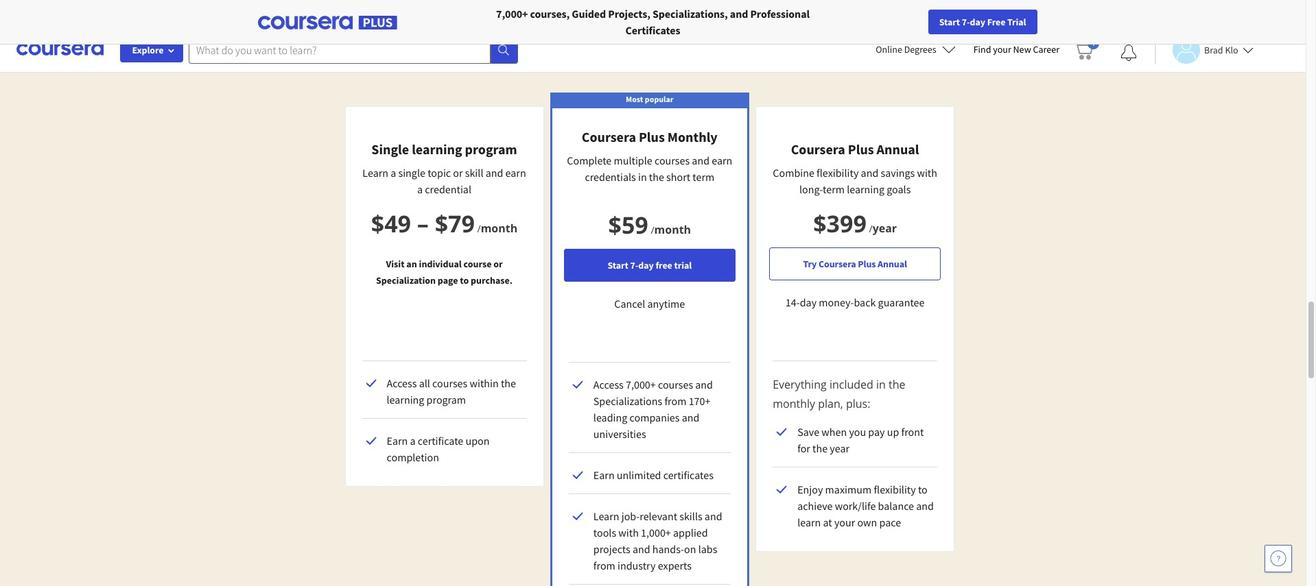 Task type: vqa. For each thing, say whether or not it's contained in the screenshot.
English
no



Task type: locate. For each thing, give the bounding box(es) containing it.
7,000+
[[496, 7, 528, 21], [626, 378, 656, 392]]

7,000+ inside 7,000+ courses, guided projects, specializations, and professional certificates
[[496, 7, 528, 21]]

pace
[[879, 516, 901, 530]]

1 vertical spatial from
[[593, 559, 615, 573]]

and down '170+'
[[682, 411, 700, 425]]

1 horizontal spatial learn
[[593, 510, 619, 524]]

or
[[453, 166, 463, 180], [494, 258, 503, 270]]

and right "balance"
[[916, 500, 934, 513]]

front
[[901, 425, 924, 439]]

2 vertical spatial learning
[[387, 393, 424, 407]]

7- for free
[[630, 259, 638, 272]]

from down projects
[[593, 559, 615, 573]]

in right included
[[876, 377, 886, 393]]

day
[[970, 16, 985, 28], [638, 259, 654, 272], [800, 296, 817, 309]]

coursera up combine
[[791, 141, 845, 158]]

the left short
[[649, 170, 664, 184]]

plus up combine flexibility and savings with long-term learning goals
[[848, 141, 874, 158]]

/ inside $59 / month
[[651, 224, 654, 237]]

7-
[[962, 16, 970, 28], [630, 259, 638, 272]]

learn inside learn job-relevant skills and tools with 1,000+ applied projects and hands-on labs from industry experts
[[593, 510, 619, 524]]

month
[[481, 221, 518, 236], [654, 222, 691, 237]]

earn
[[387, 434, 408, 448], [593, 469, 615, 482]]

program
[[465, 141, 517, 158], [427, 393, 466, 407]]

learning up topic
[[412, 141, 462, 158]]

earn right skill
[[505, 166, 526, 180]]

the inside 'access all courses within the learning program'
[[501, 377, 516, 390]]

for right right
[[692, 14, 721, 43]]

0 horizontal spatial from
[[593, 559, 615, 573]]

0 vertical spatial a
[[391, 166, 396, 180]]

for inside save  when you pay up front for the year
[[797, 442, 810, 456]]

purchase.
[[471, 274, 513, 287]]

guided
[[572, 7, 606, 21]]

or up purchase.
[[494, 258, 503, 270]]

with
[[917, 166, 937, 180], [619, 526, 639, 540]]

and down coursera plus annual
[[861, 166, 879, 180]]

for down "save"
[[797, 442, 810, 456]]

1 horizontal spatial your
[[834, 516, 855, 530]]

start
[[939, 16, 960, 28], [608, 259, 628, 272]]

$49
[[371, 208, 411, 239]]

learning inside combine flexibility and savings with long-term learning goals
[[847, 183, 885, 196]]

1 horizontal spatial from
[[665, 395, 687, 408]]

0 horizontal spatial term
[[693, 170, 715, 184]]

monthly
[[773, 397, 815, 412]]

from left '170+'
[[665, 395, 687, 408]]

1 horizontal spatial 7,000+
[[626, 378, 656, 392]]

find your new career
[[973, 43, 1060, 56]]

170+
[[689, 395, 711, 408]]

right
[[637, 14, 687, 43]]

flexibility down coursera plus annual
[[817, 166, 859, 180]]

/
[[477, 222, 481, 235], [869, 222, 873, 235], [651, 224, 654, 237]]

save
[[797, 425, 819, 439]]

topic
[[428, 166, 451, 180]]

leading
[[593, 411, 627, 425]]

1 vertical spatial start
[[608, 259, 628, 272]]

1 horizontal spatial with
[[917, 166, 937, 180]]

2 horizontal spatial day
[[970, 16, 985, 28]]

1 horizontal spatial month
[[654, 222, 691, 237]]

1 horizontal spatial for
[[797, 442, 810, 456]]

What do you want to learn? text field
[[189, 36, 491, 63]]

courses,
[[530, 7, 570, 21]]

0 vertical spatial start
[[939, 16, 960, 28]]

annual
[[877, 141, 919, 158], [878, 258, 907, 270]]

0 horizontal spatial for
[[692, 14, 721, 43]]

1 horizontal spatial or
[[494, 258, 503, 270]]

0 horizontal spatial 7,000+
[[496, 7, 528, 21]]

complete
[[567, 154, 612, 167]]

or inside learn a single topic or skill and earn a credential
[[453, 166, 463, 180]]

term inside complete multiple courses and earn credentials in the short term
[[693, 170, 715, 184]]

banner navigation
[[11, 0, 386, 38]]

day inside start 7-day free trial button
[[638, 259, 654, 272]]

your right find
[[993, 43, 1011, 56]]

and inside enjoy maximum flexibility to achieve work/life balance and learn at your own pace
[[916, 500, 934, 513]]

money-
[[819, 296, 854, 309]]

2 vertical spatial a
[[410, 434, 416, 448]]

0 horizontal spatial month
[[481, 221, 518, 236]]

work/life
[[835, 500, 876, 513]]

year inside save  when you pay up front for the year
[[830, 442, 850, 456]]

1 vertical spatial or
[[494, 258, 503, 270]]

the right included
[[889, 377, 905, 393]]

1 vertical spatial with
[[619, 526, 639, 540]]

anytime
[[647, 297, 685, 311]]

and inside learn a single topic or skill and earn a credential
[[486, 166, 503, 180]]

1 vertical spatial program
[[427, 393, 466, 407]]

enjoy maximum flexibility to achieve work/life balance and learn at your own pace
[[797, 483, 934, 530]]

month inside $59 / month
[[654, 222, 691, 237]]

day for free
[[638, 259, 654, 272]]

start 7-day free trial button
[[928, 10, 1037, 34]]

the left plan
[[484, 14, 518, 43]]

access inside 'access all courses within the learning program'
[[387, 377, 417, 390]]

access for access all courses within the learning program
[[387, 377, 417, 390]]

2 horizontal spatial /
[[869, 222, 873, 235]]

earn for $49
[[387, 434, 408, 448]]

courses
[[655, 154, 690, 167], [432, 377, 467, 390], [658, 378, 693, 392]]

courses inside the access 7,000+ courses and specializations from 170+ leading companies and universities
[[658, 378, 693, 392]]

0 vertical spatial learning
[[412, 141, 462, 158]]

0 horizontal spatial or
[[453, 166, 463, 180]]

0 vertical spatial flexibility
[[817, 166, 859, 180]]

year down when
[[830, 442, 850, 456]]

learn
[[797, 516, 821, 530]]

0 vertical spatial year
[[873, 221, 897, 236]]

1 vertical spatial your
[[993, 43, 1011, 56]]

tools
[[593, 526, 616, 540]]

0 horizontal spatial with
[[619, 526, 639, 540]]

with right savings
[[917, 166, 937, 180]]

annual up guarantee
[[878, 258, 907, 270]]

0 vertical spatial 7-
[[962, 16, 970, 28]]

$399 / year
[[813, 208, 897, 239]]

relevant
[[640, 510, 677, 524]]

access up specializations
[[593, 378, 624, 392]]

0 vertical spatial day
[[970, 16, 985, 28]]

certificate
[[418, 434, 463, 448]]

plus up back
[[858, 258, 876, 270]]

0 horizontal spatial start
[[608, 259, 628, 272]]

0 vertical spatial earn
[[387, 434, 408, 448]]

1 horizontal spatial flexibility
[[874, 483, 916, 497]]

visit
[[386, 258, 405, 270]]

1 horizontal spatial a
[[410, 434, 416, 448]]

annual inside button
[[878, 258, 907, 270]]

combine flexibility and savings with long-term learning goals
[[773, 166, 937, 196]]

1 vertical spatial earn
[[593, 469, 615, 482]]

with down job-
[[619, 526, 639, 540]]

from inside learn job-relevant skills and tools with 1,000+ applied projects and hands-on labs from industry experts
[[593, 559, 615, 573]]

0 vertical spatial or
[[453, 166, 463, 180]]

1 vertical spatial for
[[797, 442, 810, 456]]

1 horizontal spatial term
[[823, 183, 845, 196]]

flexibility
[[817, 166, 859, 180], [874, 483, 916, 497]]

goals up online
[[847, 14, 901, 43]]

or left skill
[[453, 166, 463, 180]]

access for access 7,000+ courses and specializations from 170+ leading companies and universities
[[593, 378, 624, 392]]

1 vertical spatial goals
[[887, 183, 911, 196]]

year
[[873, 221, 897, 236], [830, 442, 850, 456]]

access
[[387, 377, 417, 390], [593, 378, 624, 392]]

from
[[665, 395, 687, 408], [593, 559, 615, 573]]

short
[[666, 170, 690, 184]]

0 vertical spatial in
[[638, 170, 647, 184]]

1 vertical spatial year
[[830, 442, 850, 456]]

learn a single topic or skill and earn a credential
[[363, 166, 526, 196]]

and right skill
[[486, 166, 503, 180]]

to
[[460, 274, 469, 287], [918, 483, 928, 497]]

0 horizontal spatial earn
[[505, 166, 526, 180]]

plan,
[[818, 397, 843, 412]]

plus for monthly
[[639, 128, 665, 145]]

0 vertical spatial to
[[460, 274, 469, 287]]

a up completion
[[410, 434, 416, 448]]

earn inside earn a certificate upon completion
[[387, 434, 408, 448]]

1 vertical spatial 7-
[[630, 259, 638, 272]]

learn job-relevant skills and tools with 1,000+ applied projects and hands-on labs from industry experts
[[593, 510, 722, 573]]

term right short
[[693, 170, 715, 184]]

in down multiple
[[638, 170, 647, 184]]

learn inside learn a single topic or skill and earn a credential
[[363, 166, 388, 180]]

0 vertical spatial from
[[665, 395, 687, 408]]

and left the professional
[[730, 7, 748, 21]]

plus
[[639, 128, 665, 145], [848, 141, 874, 158], [858, 258, 876, 270]]

earn down monthly at the right top of the page
[[712, 154, 732, 167]]

month up free
[[654, 222, 691, 237]]

0 horizontal spatial to
[[460, 274, 469, 287]]

1 horizontal spatial start
[[939, 16, 960, 28]]

1 vertical spatial learn
[[593, 510, 619, 524]]

/ right $59
[[651, 224, 654, 237]]

0 horizontal spatial a
[[391, 166, 396, 180]]

start 7-day free trial
[[939, 16, 1026, 28]]

program down all at the left
[[427, 393, 466, 407]]

show notifications image
[[1121, 45, 1137, 61]]

/ right $399
[[869, 222, 873, 235]]

1 horizontal spatial access
[[593, 378, 624, 392]]

certificates
[[626, 23, 680, 37]]

the down "save"
[[813, 442, 828, 456]]

and inside 7,000+ courses, guided projects, specializations, and professional certificates
[[730, 7, 748, 21]]

and down monthly at the right top of the page
[[692, 154, 710, 167]]

your left "career"
[[726, 14, 773, 43]]

learn up tools
[[593, 510, 619, 524]]

1 vertical spatial flexibility
[[874, 483, 916, 497]]

month up course
[[481, 221, 518, 236]]

coursera up complete
[[582, 128, 636, 145]]

and
[[730, 7, 748, 21], [692, 154, 710, 167], [486, 166, 503, 180], [861, 166, 879, 180], [695, 378, 713, 392], [682, 411, 700, 425], [916, 500, 934, 513], [705, 510, 722, 524], [633, 543, 650, 557]]

7,000+ courses, guided projects, specializations, and professional certificates
[[496, 7, 810, 37]]

plus up multiple
[[639, 128, 665, 145]]

1 vertical spatial in
[[876, 377, 886, 393]]

professional
[[750, 7, 810, 21]]

learning inside 'access all courses within the learning program'
[[387, 393, 424, 407]]

flexibility inside combine flexibility and savings with long-term learning goals
[[817, 166, 859, 180]]

1 vertical spatial annual
[[878, 258, 907, 270]]

1 vertical spatial learning
[[847, 183, 885, 196]]

1 horizontal spatial year
[[873, 221, 897, 236]]

earn inside complete multiple courses and earn credentials in the short term
[[712, 154, 732, 167]]

the right within
[[501, 377, 516, 390]]

everything
[[773, 377, 827, 393]]

2 vertical spatial day
[[800, 296, 817, 309]]

to right page
[[460, 274, 469, 287]]

0 vertical spatial annual
[[877, 141, 919, 158]]

the
[[484, 14, 518, 43], [649, 170, 664, 184], [501, 377, 516, 390], [889, 377, 905, 393], [813, 442, 828, 456]]

courses for multiple
[[655, 154, 690, 167]]

or inside "visit an individual course or specialization page to purchase."
[[494, 258, 503, 270]]

courses up short
[[655, 154, 690, 167]]

coursera right try
[[819, 258, 856, 270]]

0 horizontal spatial your
[[726, 14, 773, 43]]

$79
[[435, 208, 475, 239]]

cancel
[[614, 297, 645, 311]]

2 vertical spatial your
[[834, 516, 855, 530]]

2 horizontal spatial your
[[993, 43, 1011, 56]]

access inside the access 7,000+ courses and specializations from 170+ leading companies and universities
[[593, 378, 624, 392]]

applied
[[673, 526, 708, 540]]

courses inside complete multiple courses and earn credentials in the short term
[[655, 154, 690, 167]]

courses inside 'access all courses within the learning program'
[[432, 377, 467, 390]]

term inside combine flexibility and savings with long-term learning goals
[[823, 183, 845, 196]]

earn inside learn a single topic or skill and earn a credential
[[505, 166, 526, 180]]

0 horizontal spatial in
[[638, 170, 647, 184]]

earn unlimited certificates
[[593, 469, 714, 482]]

0 horizontal spatial learn
[[363, 166, 388, 180]]

and up '170+'
[[695, 378, 713, 392]]

1 vertical spatial 7,000+
[[626, 378, 656, 392]]

earn left unlimited
[[593, 469, 615, 482]]

0 vertical spatial learn
[[363, 166, 388, 180]]

0 horizontal spatial access
[[387, 377, 417, 390]]

course
[[464, 258, 492, 270]]

/ inside $399 / year
[[869, 222, 873, 235]]

explore button
[[120, 38, 183, 62]]

start up cancel
[[608, 259, 628, 272]]

0 horizontal spatial flexibility
[[817, 166, 859, 180]]

1 horizontal spatial earn
[[712, 154, 732, 167]]

0 vertical spatial your
[[726, 14, 773, 43]]

1 horizontal spatial earn
[[593, 469, 615, 482]]

term up $399
[[823, 183, 845, 196]]

your right at
[[834, 516, 855, 530]]

start up the online degrees popup button
[[939, 16, 960, 28]]

0 horizontal spatial day
[[638, 259, 654, 272]]

$59
[[608, 209, 648, 241]]

access left all at the left
[[387, 377, 417, 390]]

goals down savings
[[887, 183, 911, 196]]

courses right all at the left
[[432, 377, 467, 390]]

a down single
[[417, 183, 423, 196]]

0 vertical spatial goals
[[847, 14, 901, 43]]

1 horizontal spatial /
[[651, 224, 654, 237]]

long-
[[799, 183, 823, 196]]

flexibility up "balance"
[[874, 483, 916, 497]]

1 horizontal spatial 7-
[[962, 16, 970, 28]]

at
[[823, 516, 832, 530]]

a inside earn a certificate upon completion
[[410, 434, 416, 448]]

to down the front
[[918, 483, 928, 497]]

upon
[[466, 434, 490, 448]]

0 horizontal spatial year
[[830, 442, 850, 456]]

brad klo
[[1204, 44, 1238, 56]]

year right $399
[[873, 221, 897, 236]]

that's
[[573, 14, 632, 43]]

earn up completion
[[387, 434, 408, 448]]

1 vertical spatial to
[[918, 483, 928, 497]]

/ right $79 in the top left of the page
[[477, 222, 481, 235]]

0 vertical spatial for
[[692, 14, 721, 43]]

year inside $399 / year
[[873, 221, 897, 236]]

learn down single
[[363, 166, 388, 180]]

degrees
[[904, 43, 936, 56]]

–
[[417, 208, 429, 239]]

cancel anytime
[[614, 297, 685, 311]]

learning
[[412, 141, 462, 158], [847, 183, 885, 196], [387, 393, 424, 407]]

earn for $59
[[593, 469, 615, 482]]

courses up '170+'
[[658, 378, 693, 392]]

0 vertical spatial 7,000+
[[496, 7, 528, 21]]

day for free
[[970, 16, 985, 28]]

1 horizontal spatial to
[[918, 483, 928, 497]]

learning down all at the left
[[387, 393, 424, 407]]

a left single
[[391, 166, 396, 180]]

0 horizontal spatial /
[[477, 222, 481, 235]]

program up skill
[[465, 141, 517, 158]]

annual up savings
[[877, 141, 919, 158]]

7,000+ up specializations
[[626, 378, 656, 392]]

credential
[[425, 183, 471, 196]]

1 horizontal spatial in
[[876, 377, 886, 393]]

7,000+ left courses,
[[496, 7, 528, 21]]

plus inside button
[[858, 258, 876, 270]]

0 vertical spatial with
[[917, 166, 937, 180]]

day inside start 7-day free trial button
[[970, 16, 985, 28]]

goals inside combine flexibility and savings with long-term learning goals
[[887, 183, 911, 196]]

coursera plus image
[[258, 16, 397, 30]]

None search field
[[189, 36, 518, 63]]

0 horizontal spatial 7-
[[630, 259, 638, 272]]

1 vertical spatial a
[[417, 183, 423, 196]]

learning up $399 / year
[[847, 183, 885, 196]]

coursera image
[[16, 39, 104, 61]]

1 vertical spatial day
[[638, 259, 654, 272]]

0 horizontal spatial earn
[[387, 434, 408, 448]]

popular
[[645, 94, 674, 104]]

balance
[[878, 500, 914, 513]]

14-
[[786, 296, 800, 309]]

plus:
[[846, 397, 870, 412]]

help center image
[[1270, 551, 1287, 568]]

in inside 'everything included in the monthly plan, plus:'
[[876, 377, 886, 393]]

or for course
[[494, 258, 503, 270]]



Task type: describe. For each thing, give the bounding box(es) containing it.
learn for learn job-relevant skills and tools with 1,000+ applied projects and hands-on labs from industry experts
[[593, 510, 619, 524]]

with inside learn job-relevant skills and tools with 1,000+ applied projects and hands-on labs from industry experts
[[619, 526, 639, 540]]

shopping cart: 1 item image
[[1073, 38, 1099, 60]]

flexibility inside enjoy maximum flexibility to achieve work/life balance and learn at your own pace
[[874, 483, 916, 497]]

projects,
[[608, 7, 650, 21]]

find your new career link
[[967, 41, 1066, 58]]

choose the plan that's right for your career goals
[[405, 14, 901, 43]]

find
[[973, 43, 991, 56]]

universities
[[593, 428, 646, 441]]

for governments
[[296, 7, 375, 21]]

earn a certificate upon completion
[[387, 434, 490, 465]]

within
[[470, 377, 499, 390]]

the inside save  when you pay up front for the year
[[813, 442, 828, 456]]

with inside combine flexibility and savings with long-term learning goals
[[917, 166, 937, 180]]

0 vertical spatial program
[[465, 141, 517, 158]]

coursera for coursera plus annual
[[791, 141, 845, 158]]

or for topic
[[453, 166, 463, 180]]

the inside complete multiple courses and earn credentials in the short term
[[649, 170, 664, 184]]

online degrees button
[[865, 34, 967, 65]]

start 7-day free trial
[[608, 259, 692, 272]]

to inside enjoy maximum flexibility to achieve work/life balance and learn at your own pace
[[918, 483, 928, 497]]

certificates
[[663, 469, 714, 482]]

trial
[[1007, 16, 1026, 28]]

up
[[887, 425, 899, 439]]

/ inside $49 – $79 / month
[[477, 222, 481, 235]]

$399
[[813, 208, 867, 239]]

industry
[[618, 559, 656, 573]]

completion
[[387, 451, 439, 465]]

1,000+
[[641, 526, 671, 540]]

1 horizontal spatial day
[[800, 296, 817, 309]]

individual
[[419, 258, 462, 270]]

explore
[[132, 44, 164, 56]]

back
[[854, 296, 876, 309]]

plus for annual
[[848, 141, 874, 158]]

universities
[[218, 7, 274, 21]]

credentials
[[585, 170, 636, 184]]

start 7-day free trial button
[[564, 249, 736, 282]]

to inside "visit an individual course or specialization page to purchase."
[[460, 274, 469, 287]]

page
[[438, 274, 458, 287]]

plan
[[523, 14, 568, 43]]

a for single
[[391, 166, 396, 180]]

goals for learning
[[887, 183, 911, 196]]

for
[[296, 7, 311, 21]]

program inside 'access all courses within the learning program'
[[427, 393, 466, 407]]

pay
[[868, 425, 885, 439]]

2 horizontal spatial a
[[417, 183, 423, 196]]

most popular
[[626, 94, 674, 104]]

universities link
[[198, 0, 280, 27]]

a for certificate
[[410, 434, 416, 448]]

multiple
[[614, 154, 652, 167]]

on
[[684, 543, 696, 557]]

coursera plus annual
[[791, 141, 919, 158]]

and inside combine flexibility and savings with long-term learning goals
[[861, 166, 879, 180]]

enjoy
[[797, 483, 823, 497]]

companies
[[630, 411, 680, 425]]

single
[[371, 141, 409, 158]]

combine
[[773, 166, 814, 180]]

14-day money-back guarantee
[[786, 296, 925, 309]]

try
[[803, 258, 817, 270]]

single
[[398, 166, 425, 180]]

career
[[778, 14, 843, 43]]

you
[[849, 425, 866, 439]]

included
[[830, 377, 873, 393]]

achieve
[[797, 500, 833, 513]]

and right skills
[[705, 510, 722, 524]]

projects
[[593, 543, 630, 557]]

and up industry
[[633, 543, 650, 557]]

online degrees
[[876, 43, 936, 56]]

from inside the access 7,000+ courses and specializations from 170+ leading companies and universities
[[665, 395, 687, 408]]

single learning program
[[371, 141, 517, 158]]

the inside 'everything included in the monthly plan, plus:'
[[889, 377, 905, 393]]

skill
[[465, 166, 483, 180]]

visit an individual course or specialization page to purchase.
[[376, 258, 513, 287]]

trial
[[674, 259, 692, 272]]

access all courses within the learning program
[[387, 377, 516, 407]]

start for start 7-day free trial
[[608, 259, 628, 272]]

7- for free
[[962, 16, 970, 28]]

specialization
[[376, 274, 436, 287]]

courses for 7,000+
[[658, 378, 693, 392]]

/ for $59
[[651, 224, 654, 237]]

save  when you pay up front for the year
[[797, 425, 924, 456]]

governments
[[313, 7, 375, 21]]

$49 – $79 / month
[[371, 208, 518, 239]]

experts
[[658, 559, 692, 573]]

/ for $399
[[869, 222, 873, 235]]

learn for learn a single topic or skill and earn a credential
[[363, 166, 388, 180]]

klo
[[1225, 44, 1238, 56]]

an
[[406, 258, 417, 270]]

free
[[987, 16, 1005, 28]]

complete multiple courses and earn credentials in the short term
[[567, 154, 732, 184]]

savings
[[881, 166, 915, 180]]

career
[[1033, 43, 1060, 56]]

specializations,
[[653, 7, 728, 21]]

coursera plus monthly
[[582, 128, 718, 145]]

coursera for coursera plus monthly
[[582, 128, 636, 145]]

new
[[1013, 43, 1031, 56]]

everything included in the monthly plan, plus:
[[773, 377, 905, 412]]

guarantee
[[878, 296, 925, 309]]

in inside complete multiple courses and earn credentials in the short term
[[638, 170, 647, 184]]

month inside $49 – $79 / month
[[481, 221, 518, 236]]

coursera inside button
[[819, 258, 856, 270]]

7,000+ inside the access 7,000+ courses and specializations from 170+ leading companies and universities
[[626, 378, 656, 392]]

$59 / month
[[608, 209, 691, 241]]

monthly
[[668, 128, 718, 145]]

and inside complete multiple courses and earn credentials in the short term
[[692, 154, 710, 167]]

unlimited
[[617, 469, 661, 482]]

goals for career
[[847, 14, 901, 43]]

own
[[857, 516, 877, 530]]

your inside enjoy maximum flexibility to achieve work/life balance and learn at your own pace
[[834, 516, 855, 530]]

maximum
[[825, 483, 872, 497]]

start for start 7-day free trial
[[939, 16, 960, 28]]

courses for all
[[432, 377, 467, 390]]



